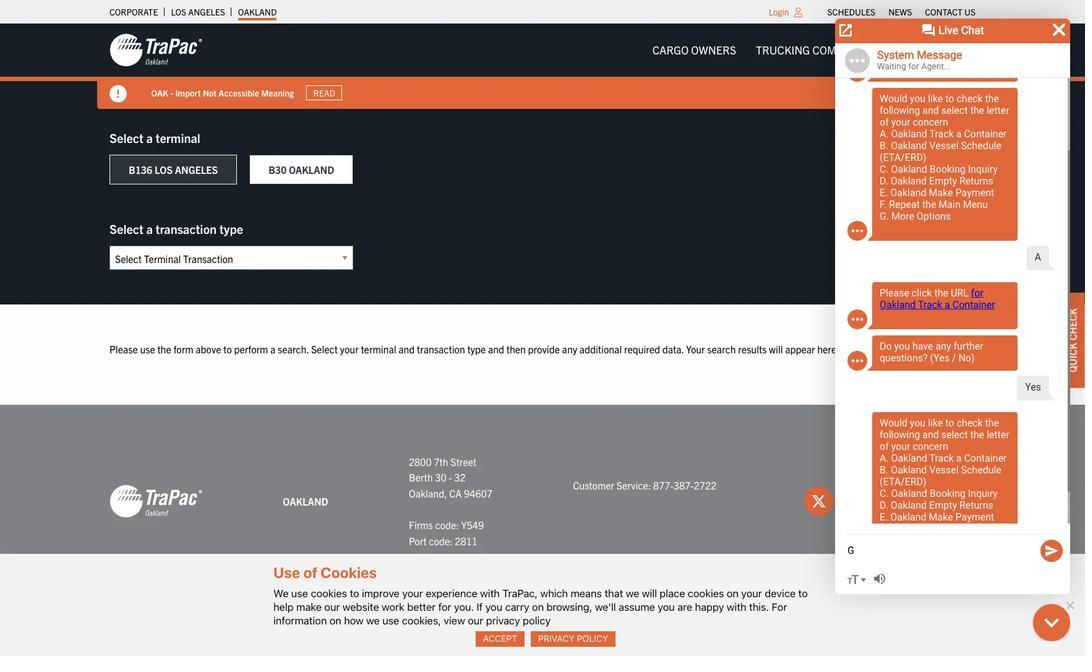 Task type: describe. For each thing, give the bounding box(es) containing it.
schedules link
[[828, 3, 876, 20]]

policy
[[577, 633, 609, 644]]

better
[[407, 601, 436, 613]]

select a transaction type
[[110, 221, 243, 236]]

0 horizontal spatial with
[[480, 587, 500, 600]]

select for select a terminal
[[110, 130, 144, 145]]

cookies
[[321, 564, 377, 581]]

0 vertical spatial code:
[[435, 519, 459, 531]]

contact us
[[925, 6, 976, 17]]

read
[[314, 87, 336, 98]]

0 horizontal spatial to
[[224, 343, 232, 355]]

0 horizontal spatial on
[[330, 615, 342, 627]]

1 vertical spatial oakland
[[289, 163, 334, 176]]

solid image
[[110, 85, 127, 103]]

this.
[[749, 601, 769, 613]]

required
[[624, 343, 660, 355]]

2 horizontal spatial on
[[727, 587, 739, 600]]

above
[[196, 343, 221, 355]]

7th
[[434, 455, 448, 468]]

all rights reserved. trapac llc © 2023
[[335, 612, 508, 623]]

0 vertical spatial will
[[769, 343, 783, 355]]

no image
[[1064, 599, 1076, 611]]

information
[[274, 615, 327, 627]]

results
[[739, 343, 767, 355]]

2 | from the left
[[719, 612, 721, 623]]

banner containing cargo owners
[[0, 24, 1086, 109]]

0 horizontal spatial use
[[140, 343, 155, 355]]

for
[[772, 601, 788, 613]]

2 horizontal spatial your
[[742, 587, 762, 600]]

device
[[765, 587, 796, 600]]

b30
[[269, 163, 287, 176]]

security
[[573, 612, 612, 623]]

improve
[[362, 587, 400, 600]]

cargo owners
[[653, 43, 737, 57]]

1 horizontal spatial we
[[626, 587, 640, 600]]

assume
[[619, 601, 655, 613]]

contact us link
[[925, 3, 976, 20]]

trapac
[[429, 612, 461, 623]]

of
[[304, 564, 318, 581]]

1 and from the left
[[399, 343, 415, 355]]

1 horizontal spatial use
[[291, 587, 308, 600]]

1 vertical spatial with
[[727, 601, 747, 613]]

2 cookies from the left
[[688, 587, 724, 600]]

0 vertical spatial our
[[325, 601, 340, 613]]

check button
[[913, 131, 976, 160]]

1 horizontal spatial to
[[350, 587, 359, 600]]

2023
[[488, 612, 508, 623]]

shipping
[[894, 43, 944, 57]]

website
[[343, 601, 379, 613]]

0 horizontal spatial transaction
[[156, 221, 217, 236]]

2 and from the left
[[488, 343, 504, 355]]

0 vertical spatial angeles
[[188, 6, 225, 17]]

lines
[[946, 43, 976, 57]]

- inside banner
[[171, 87, 174, 98]]

quick check
[[1067, 308, 1079, 372]]

privacy inside footer
[[683, 612, 717, 623]]

the
[[157, 343, 171, 355]]

trapac,
[[503, 587, 538, 600]]

please use the form above to perform a search. select your terminal and transaction type and then provide any additional required data. your search results will appear here.
[[110, 343, 840, 355]]

0 vertical spatial type
[[220, 221, 243, 236]]

2800 7th street berth 30 - 32 oakland, ca 94607
[[409, 455, 493, 499]]

2 vertical spatial a
[[271, 343, 276, 355]]

387-
[[674, 479, 694, 491]]

happy
[[695, 601, 724, 613]]

1 & from the left
[[565, 612, 571, 623]]

shipping lines link
[[884, 38, 986, 63]]

corporate link
[[110, 3, 158, 20]]

cookies,
[[402, 615, 441, 627]]

b30 oakland
[[269, 163, 334, 176]]

cargo
[[653, 43, 689, 57]]

privacy policy
[[538, 633, 609, 644]]

trucking
[[756, 43, 810, 57]]

los angeles link
[[171, 3, 225, 20]]

if
[[477, 601, 483, 613]]

oakland,
[[409, 487, 447, 499]]

not
[[203, 87, 217, 98]]

provide
[[528, 343, 560, 355]]

accept link
[[476, 631, 525, 647]]

b136
[[129, 163, 152, 176]]

accessible
[[219, 87, 260, 98]]

reserved.
[[383, 612, 427, 623]]

1 vertical spatial our
[[468, 615, 484, 627]]

select for select a transaction type
[[110, 221, 144, 236]]

port
[[409, 534, 427, 547]]

footer containing 2800 7th street
[[0, 405, 1086, 637]]

how
[[344, 615, 364, 627]]

0 horizontal spatial your
[[340, 343, 359, 355]]

news
[[889, 6, 912, 17]]

2 horizontal spatial to
[[799, 587, 808, 600]]

select a terminal
[[110, 130, 200, 145]]

login
[[769, 6, 789, 17]]

corporate
[[110, 6, 158, 17]]

berth
[[409, 471, 433, 483]]

privacy policy link
[[531, 631, 616, 647]]

1 vertical spatial type
[[468, 343, 486, 355]]

use of cookies we use cookies to improve your experience with trapac, which means that we will place cookies on your device to help make our website work better for you. if you carry on browsing, we'll assume you are happy with this. for information on how we use cookies, view our privacy policy
[[274, 564, 808, 627]]

menu bar containing schedules
[[821, 3, 983, 20]]

that
[[605, 587, 623, 600]]

meaning
[[262, 87, 294, 98]]

quick
[[1067, 343, 1079, 372]]

1 vertical spatial transaction
[[417, 343, 465, 355]]

y549
[[461, 519, 484, 531]]



Task type: vqa. For each thing, say whether or not it's contained in the screenshot.
Phone
no



Task type: locate. For each thing, give the bounding box(es) containing it.
will up assume
[[642, 587, 657, 600]]

0 horizontal spatial privacy
[[538, 633, 575, 644]]

0 vertical spatial a
[[146, 130, 153, 145]]

0 vertical spatial on
[[727, 587, 739, 600]]

we
[[274, 587, 289, 600]]

browsing,
[[547, 601, 593, 613]]

oakland inside footer
[[283, 495, 328, 507]]

menu bar containing cargo owners
[[643, 38, 986, 63]]

877-
[[653, 479, 674, 491]]

then
[[507, 343, 526, 355]]

1 vertical spatial angeles
[[175, 163, 218, 176]]

you.
[[454, 601, 474, 613]]

1 horizontal spatial check
[[1067, 308, 1079, 340]]

0 vertical spatial terminal
[[156, 130, 200, 145]]

oakland image
[[110, 33, 202, 67], [110, 484, 202, 519]]

menu bar down light "image"
[[643, 38, 986, 63]]

your up better
[[402, 587, 423, 600]]

code: right port
[[429, 534, 453, 547]]

94607
[[464, 487, 493, 499]]

we up assume
[[626, 587, 640, 600]]

please
[[110, 343, 138, 355]]

will right results
[[769, 343, 783, 355]]

on left how
[[330, 615, 342, 627]]

1 | from the left
[[614, 612, 616, 623]]

2 & from the left
[[675, 612, 681, 623]]

angeles left oakland link
[[188, 6, 225, 17]]

- inside the "2800 7th street berth 30 - 32 oakland, ca 94607"
[[449, 471, 452, 483]]

a for transaction
[[146, 221, 153, 236]]

we down website
[[366, 615, 380, 627]]

legal
[[618, 612, 643, 623]]

use down work
[[383, 615, 399, 627]]

& right safety
[[565, 612, 571, 623]]

you down place on the bottom right of the page
[[658, 601, 675, 613]]

0 horizontal spatial will
[[642, 587, 657, 600]]

code:
[[435, 519, 459, 531], [429, 534, 453, 547]]

1 horizontal spatial you
[[658, 601, 675, 613]]

1 vertical spatial privacy
[[538, 633, 575, 644]]

0 vertical spatial menu bar
[[821, 3, 983, 20]]

1 horizontal spatial |
[[719, 612, 721, 623]]

to right above
[[224, 343, 232, 355]]

1 vertical spatial menu bar
[[643, 38, 986, 63]]

light image
[[794, 7, 803, 17]]

2 oakland image from the top
[[110, 484, 202, 519]]

0 vertical spatial oakland
[[238, 6, 277, 17]]

make
[[296, 601, 322, 613]]

import
[[176, 87, 201, 98]]

all
[[335, 612, 349, 623]]

on
[[727, 587, 739, 600], [532, 601, 544, 613], [330, 615, 342, 627]]

our down the if
[[468, 615, 484, 627]]

cookies up happy
[[688, 587, 724, 600]]

2800
[[409, 455, 432, 468]]

a for terminal
[[146, 130, 153, 145]]

solid image
[[957, 140, 967, 150]]

on up 'policy'
[[532, 601, 544, 613]]

1 horizontal spatial cookies
[[688, 587, 724, 600]]

select up b136
[[110, 130, 144, 145]]

read link
[[307, 85, 343, 100]]

1 horizontal spatial type
[[468, 343, 486, 355]]

&
[[565, 612, 571, 623], [675, 612, 681, 623]]

0 vertical spatial check
[[922, 139, 957, 151]]

which
[[541, 587, 568, 600]]

oak - import not accessible meaning
[[152, 87, 294, 98]]

|
[[614, 612, 616, 623], [719, 612, 721, 623]]

1 horizontal spatial transaction
[[417, 343, 465, 355]]

a
[[146, 130, 153, 145], [146, 221, 153, 236], [271, 343, 276, 355]]

1 horizontal spatial will
[[769, 343, 783, 355]]

1 vertical spatial select
[[110, 221, 144, 236]]

0 horizontal spatial type
[[220, 221, 243, 236]]

any
[[562, 343, 578, 355]]

to right 'device'
[[799, 587, 808, 600]]

safety & security | legal terms & privacy | tariff
[[533, 612, 751, 623]]

0 horizontal spatial you
[[486, 601, 503, 613]]

0 vertical spatial with
[[480, 587, 500, 600]]

los angeles
[[171, 6, 225, 17]]

with left this.
[[727, 601, 747, 613]]

2 vertical spatial use
[[383, 615, 399, 627]]

1 vertical spatial will
[[642, 587, 657, 600]]

1 horizontal spatial -
[[449, 471, 452, 483]]

cookies
[[311, 587, 347, 600], [688, 587, 724, 600]]

0 vertical spatial select
[[110, 130, 144, 145]]

check inside button
[[922, 139, 957, 151]]

-
[[171, 87, 174, 98], [449, 471, 452, 483]]

trucking companies link
[[746, 38, 884, 63]]

1 horizontal spatial on
[[532, 601, 544, 613]]

0 horizontal spatial terminal
[[156, 130, 200, 145]]

0 horizontal spatial -
[[171, 87, 174, 98]]

with up the if
[[480, 587, 500, 600]]

oak
[[152, 87, 169, 98]]

banner
[[0, 24, 1086, 109]]

1 horizontal spatial terminal
[[361, 343, 396, 355]]

angeles
[[188, 6, 225, 17], [175, 163, 218, 176]]

1 horizontal spatial your
[[402, 587, 423, 600]]

b136 los angeles
[[129, 163, 218, 176]]

tariff
[[723, 612, 751, 623]]

cookies up make
[[311, 587, 347, 600]]

& right "terms" at bottom right
[[675, 612, 681, 623]]

0 horizontal spatial cookies
[[311, 587, 347, 600]]

our right make
[[325, 601, 340, 613]]

form
[[174, 343, 193, 355]]

will
[[769, 343, 783, 355], [642, 587, 657, 600]]

0 vertical spatial privacy
[[683, 612, 717, 623]]

ca
[[450, 487, 462, 499]]

los right the corporate at the top left of page
[[171, 6, 186, 17]]

1 horizontal spatial and
[[488, 343, 504, 355]]

quick check link
[[1061, 293, 1086, 388]]

privacy down place on the bottom right of the page
[[683, 612, 717, 623]]

here.
[[818, 343, 840, 355]]

select right search.
[[311, 343, 338, 355]]

code: up 2811
[[435, 519, 459, 531]]

legal terms & privacy link
[[618, 612, 717, 623]]

means
[[571, 587, 602, 600]]

login link
[[769, 6, 789, 17]]

0 vertical spatial los
[[171, 6, 186, 17]]

0 vertical spatial oakland image
[[110, 33, 202, 67]]

1 vertical spatial terminal
[[361, 343, 396, 355]]

menu bar
[[821, 3, 983, 20], [643, 38, 986, 63]]

1 vertical spatial on
[[532, 601, 544, 613]]

1 vertical spatial check
[[1067, 308, 1079, 340]]

your
[[686, 343, 705, 355]]

32
[[455, 471, 466, 483]]

your right search.
[[340, 343, 359, 355]]

accept
[[483, 633, 518, 644]]

select down b136
[[110, 221, 144, 236]]

0 horizontal spatial &
[[565, 612, 571, 623]]

2 horizontal spatial use
[[383, 615, 399, 627]]

carry
[[505, 601, 530, 613]]

angeles down select a terminal
[[175, 163, 218, 176]]

service:
[[617, 479, 651, 491]]

terminal
[[156, 130, 200, 145], [361, 343, 396, 355]]

los right b136
[[155, 163, 173, 176]]

oakland image inside footer
[[110, 484, 202, 519]]

to up website
[[350, 587, 359, 600]]

| left legal
[[614, 612, 616, 623]]

companies
[[813, 43, 874, 57]]

1 vertical spatial use
[[291, 587, 308, 600]]

2722
[[694, 479, 717, 491]]

1 oakland image from the top
[[110, 33, 202, 67]]

menu bar up 'shipping'
[[821, 3, 983, 20]]

cargo owners link
[[643, 38, 746, 63]]

0 horizontal spatial our
[[325, 601, 340, 613]]

use
[[274, 564, 300, 581]]

0 horizontal spatial we
[[366, 615, 380, 627]]

1 cookies from the left
[[311, 587, 347, 600]]

2 you from the left
[[658, 601, 675, 613]]

1 vertical spatial -
[[449, 471, 452, 483]]

are
[[678, 601, 693, 613]]

customer service: 877-387-2722
[[573, 479, 717, 491]]

a up b136
[[146, 130, 153, 145]]

1 vertical spatial a
[[146, 221, 153, 236]]

0 vertical spatial transaction
[[156, 221, 217, 236]]

1 vertical spatial code:
[[429, 534, 453, 547]]

0 vertical spatial -
[[171, 87, 174, 98]]

for
[[439, 601, 452, 613]]

1 vertical spatial oakland image
[[110, 484, 202, 519]]

work
[[382, 601, 405, 613]]

privacy down safety
[[538, 633, 575, 644]]

privacy
[[486, 615, 520, 627]]

1 horizontal spatial &
[[675, 612, 681, 623]]

- right oak
[[171, 87, 174, 98]]

30
[[435, 471, 447, 483]]

with
[[480, 587, 500, 600], [727, 601, 747, 613]]

0 horizontal spatial |
[[614, 612, 616, 623]]

0 horizontal spatial and
[[399, 343, 415, 355]]

1 horizontal spatial privacy
[[683, 612, 717, 623]]

menu bar inside banner
[[643, 38, 986, 63]]

2 vertical spatial on
[[330, 615, 342, 627]]

©
[[479, 612, 486, 623]]

on up tariff
[[727, 587, 739, 600]]

safety
[[533, 612, 563, 623]]

2 vertical spatial select
[[311, 343, 338, 355]]

0 vertical spatial we
[[626, 587, 640, 600]]

| left tariff
[[719, 612, 721, 623]]

1 horizontal spatial with
[[727, 601, 747, 613]]

firms code:  y549 port code:  2811
[[409, 519, 484, 547]]

2 vertical spatial oakland
[[283, 495, 328, 507]]

search.
[[278, 343, 309, 355]]

perform
[[234, 343, 268, 355]]

use
[[140, 343, 155, 355], [291, 587, 308, 600], [383, 615, 399, 627]]

safety & security link
[[533, 612, 612, 623]]

us
[[965, 6, 976, 17]]

you right the if
[[486, 601, 503, 613]]

view
[[444, 615, 465, 627]]

your up this.
[[742, 587, 762, 600]]

place
[[660, 587, 685, 600]]

0 vertical spatial use
[[140, 343, 155, 355]]

1 you from the left
[[486, 601, 503, 613]]

appear
[[786, 343, 815, 355]]

footer
[[0, 405, 1086, 637]]

shipping lines
[[894, 43, 976, 57]]

1 vertical spatial los
[[155, 163, 173, 176]]

0 horizontal spatial check
[[922, 139, 957, 151]]

additional
[[580, 343, 622, 355]]

use left the the
[[140, 343, 155, 355]]

data.
[[663, 343, 684, 355]]

a left search.
[[271, 343, 276, 355]]

policy
[[523, 615, 551, 627]]

a down b136
[[146, 221, 153, 236]]

type
[[220, 221, 243, 236], [468, 343, 486, 355]]

use up make
[[291, 587, 308, 600]]

tariff link
[[723, 612, 751, 623]]

1 horizontal spatial our
[[468, 615, 484, 627]]

privacy inside privacy policy link
[[538, 633, 575, 644]]

- right '30'
[[449, 471, 452, 483]]

will inside use of cookies we use cookies to improve your experience with trapac, which means that we will place cookies on your device to help make our website work better for you. if you carry on browsing, we'll assume you are happy with this. for information on how we use cookies, view our privacy policy
[[642, 587, 657, 600]]

1 vertical spatial we
[[366, 615, 380, 627]]

and
[[399, 343, 415, 355], [488, 343, 504, 355]]

news link
[[889, 3, 912, 20]]



